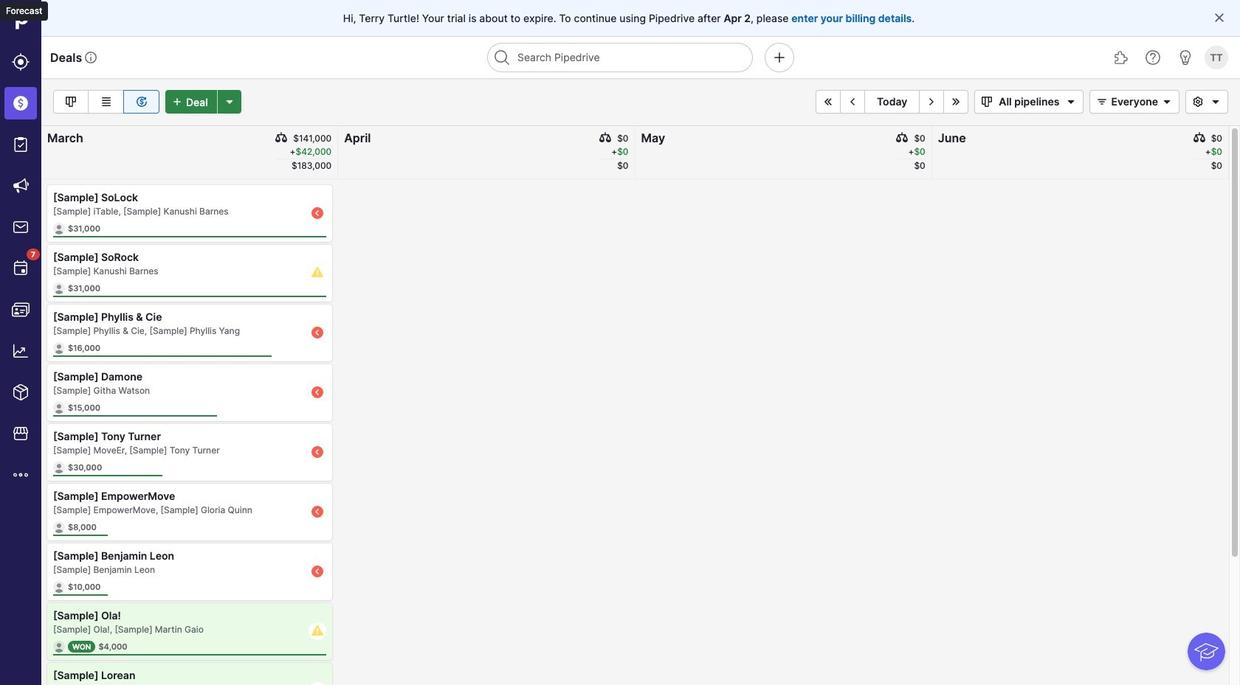Task type: locate. For each thing, give the bounding box(es) containing it.
products image
[[12, 384, 30, 402]]

list image
[[97, 93, 115, 111]]

menu
[[0, 0, 41, 686]]

color undefined image
[[12, 260, 30, 278]]

deals image
[[12, 94, 30, 112]]

home image
[[10, 10, 32, 32]]

pipeline image
[[62, 93, 80, 111]]

quick help image
[[1144, 49, 1162, 66]]

projects image
[[12, 136, 30, 154]]

next month image
[[923, 96, 941, 108]]

leads image
[[12, 53, 30, 71]]

jump forward 4 months image
[[947, 96, 965, 108]]

forecast image
[[133, 93, 150, 111]]

Search Pipedrive field
[[487, 43, 753, 72]]

color primary image
[[1214, 12, 1225, 24], [978, 96, 996, 108], [1158, 96, 1176, 108], [600, 132, 611, 144], [896, 132, 908, 144]]

color primary image
[[1063, 96, 1080, 108], [1094, 96, 1111, 108], [1189, 96, 1207, 108], [1207, 96, 1225, 108], [275, 132, 287, 144], [1193, 132, 1205, 144]]

menu item
[[0, 83, 41, 124]]



Task type: describe. For each thing, give the bounding box(es) containing it.
sales assistant image
[[1177, 49, 1194, 66]]

knowledge center bot, also known as kc bot is an onboarding assistant that allows you to see the list of onboarding items in one place for quick and easy reference. this improves your in-app experience. image
[[1188, 634, 1225, 671]]

add deal element
[[165, 90, 241, 114]]

insights image
[[12, 343, 30, 360]]

add deal options image
[[220, 96, 238, 108]]

quick add image
[[771, 49, 788, 66]]

sales inbox image
[[12, 219, 30, 236]]

info image
[[85, 52, 97, 63]]

contacts image
[[12, 301, 30, 319]]

more image
[[12, 467, 30, 484]]

marketplace image
[[12, 425, 30, 443]]

color primary inverted image
[[168, 96, 186, 108]]

jump back 4 months image
[[819, 96, 837, 108]]

previous month image
[[844, 96, 861, 108]]

campaigns image
[[12, 177, 30, 195]]



Task type: vqa. For each thing, say whether or not it's contained in the screenshot.
MM/DD/YYYY text field
no



